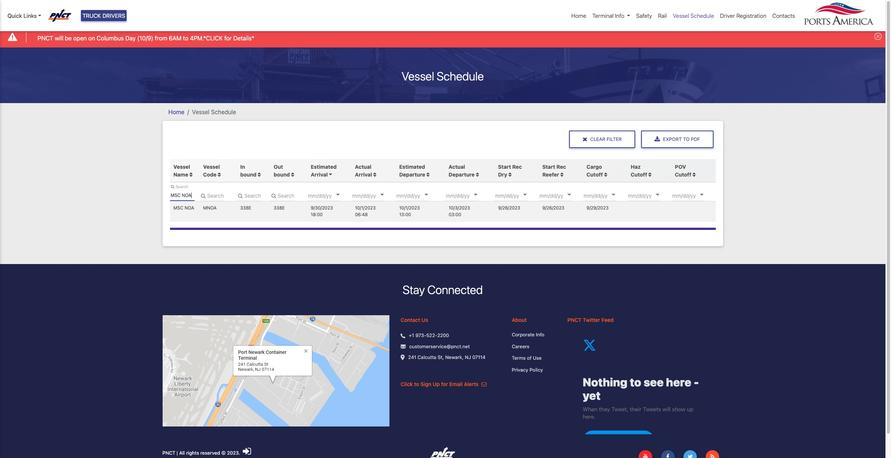 Task type: describe. For each thing, give the bounding box(es) containing it.
cargo
[[587, 164, 602, 170]]

for inside alert
[[224, 35, 232, 41]]

4pm.*click
[[190, 35, 223, 41]]

pov
[[675, 164, 686, 170]]

arrival for estimated arrival
[[311, 171, 328, 178]]

open calendar image for third mm/dd/yy 'field' from the left
[[425, 194, 428, 196]]

start for reefer
[[543, 164, 556, 170]]

stay
[[403, 283, 425, 297]]

973-
[[416, 333, 427, 339]]

stay connected
[[403, 283, 483, 297]]

clear
[[591, 137, 606, 142]]

click to sign up for email alerts
[[401, 382, 480, 388]]

0 horizontal spatial home
[[168, 109, 184, 115]]

03:00
[[449, 212, 461, 218]]

quick
[[7, 12, 22, 19]]

9/30/2023
[[311, 206, 333, 211]]

pdf
[[691, 137, 700, 142]]

actual departure
[[449, 164, 475, 178]]

be
[[65, 35, 72, 41]]

estimated arrival
[[311, 164, 337, 178]]

pnct for pnct | all rights reserved © 2023.
[[163, 451, 175, 457]]

msc
[[174, 206, 183, 211]]

actual arrival
[[355, 164, 372, 178]]

about
[[512, 317, 527, 324]]

us
[[422, 317, 428, 324]]

envelope o image
[[482, 382, 487, 388]]

10/3/2023
[[449, 206, 470, 211]]

quick links
[[7, 12, 37, 19]]

cutoff for haz
[[631, 171, 647, 178]]

contacts
[[773, 12, 795, 19]]

info
[[615, 12, 625, 19]]

rights
[[186, 451, 199, 457]]

07114
[[473, 355, 486, 361]]

1 vertical spatial to
[[414, 382, 419, 388]]

pnct for pnct twitter feed
[[568, 317, 582, 324]]

in
[[240, 164, 245, 170]]

vessel name
[[174, 164, 190, 178]]

18:00
[[311, 212, 323, 218]]

1 horizontal spatial vessel schedule
[[402, 69, 484, 83]]

customerservice@pnct.net
[[409, 344, 470, 350]]

bound for in
[[240, 171, 257, 178]]

close image
[[583, 136, 588, 142]]

driver
[[720, 12, 735, 19]]

2 vertical spatial schedule
[[211, 109, 236, 115]]

vessel schedule link
[[670, 9, 717, 23]]

rec for start rec dry
[[513, 164, 522, 170]]

open calendar image for 1st mm/dd/yy 'field'
[[336, 194, 340, 196]]

vessel schedule inside vessel schedule link
[[673, 12, 714, 19]]

9/29/2023
[[587, 206, 609, 211]]

10/1/2023 for 06:48
[[355, 206, 376, 211]]

1 338e from the left
[[240, 206, 251, 211]]

terminal info
[[593, 12, 625, 19]]

pov cutoff
[[675, 164, 692, 178]]

noa
[[185, 206, 194, 211]]

truck
[[82, 12, 101, 19]]

estimated for arrival
[[311, 164, 337, 170]]

mnoa
[[203, 206, 217, 211]]

13:00
[[399, 212, 411, 218]]

calcutta
[[418, 355, 437, 361]]

export to pdf
[[663, 137, 700, 142]]

schedule inside vessel schedule link
[[691, 12, 714, 19]]

reefer
[[543, 171, 559, 178]]

522-
[[427, 333, 437, 339]]

email
[[450, 382, 463, 388]]

in bound
[[240, 164, 258, 178]]

from
[[155, 35, 167, 41]]

reserved
[[200, 451, 220, 457]]

+1
[[409, 333, 414, 339]]

driver registration
[[720, 12, 767, 19]]

links
[[24, 12, 37, 19]]

will
[[55, 35, 63, 41]]

2200
[[437, 333, 449, 339]]

truck drivers
[[82, 12, 125, 19]]

+1 973-522-2200 link
[[409, 333, 449, 340]]

estimated for departure
[[399, 164, 425, 170]]

|
[[177, 451, 178, 457]]

10/3/2023 03:00
[[449, 206, 470, 218]]

haz
[[631, 164, 641, 170]]

haz cutoff
[[631, 164, 647, 178]]

rail link
[[655, 9, 670, 23]]

filter
[[607, 137, 622, 142]]

start for dry
[[498, 164, 511, 170]]

terminal
[[593, 12, 614, 19]]

10/1/2023 13:00
[[399, 206, 420, 218]]

1 9/26/2023 from the left
[[498, 206, 520, 211]]

up
[[433, 382, 440, 388]]

2 vertical spatial vessel schedule
[[192, 109, 236, 115]]

cargo cutoff
[[587, 164, 603, 178]]

to inside alert
[[183, 35, 189, 41]]

pnct for pnct will be open on columbus day (10/9) from 6am to 4pm.*click for details*
[[38, 35, 53, 41]]

10/1/2023 06:48
[[355, 206, 376, 218]]

contact us
[[401, 317, 428, 324]]

on
[[88, 35, 95, 41]]

2023.
[[227, 451, 240, 457]]

0 vertical spatial home link
[[569, 9, 590, 23]]

2 338e from the left
[[274, 206, 285, 211]]

st,
[[438, 355, 444, 361]]

clear filter button
[[570, 131, 635, 148]]

dry
[[498, 171, 508, 178]]



Task type: locate. For each thing, give the bounding box(es) containing it.
for left details*
[[224, 35, 232, 41]]

pnct
[[38, 35, 53, 41], [568, 317, 582, 324], [163, 451, 175, 457]]

arrival inside estimated arrival
[[311, 171, 328, 178]]

newark,
[[445, 355, 464, 361]]

estimated
[[311, 164, 337, 170], [399, 164, 425, 170]]

1 mm/dd/yy field from the left
[[307, 190, 352, 201]]

2 horizontal spatial vessel schedule
[[673, 12, 714, 19]]

2 horizontal spatial pnct
[[568, 317, 582, 324]]

schedule
[[691, 12, 714, 19], [437, 69, 484, 83], [211, 109, 236, 115]]

pnct left will
[[38, 35, 53, 41]]

safety link
[[633, 9, 655, 23]]

clear filter
[[591, 137, 622, 142]]

departure
[[399, 171, 425, 178], [449, 171, 475, 178]]

vessel code
[[203, 164, 220, 178]]

0 horizontal spatial home link
[[168, 109, 184, 115]]

0 horizontal spatial pnct
[[38, 35, 53, 41]]

10/1/2023
[[355, 206, 376, 211], [399, 206, 420, 211]]

0 horizontal spatial actual
[[355, 164, 372, 170]]

1 estimated from the left
[[311, 164, 337, 170]]

0 horizontal spatial 9/26/2023
[[498, 206, 520, 211]]

1 departure from the left
[[399, 171, 425, 178]]

cutoff down the cargo
[[587, 171, 603, 178]]

0 horizontal spatial cutoff
[[587, 171, 603, 178]]

open calendar image
[[336, 194, 340, 196], [425, 194, 428, 196], [700, 194, 704, 196]]

terminal info link
[[590, 9, 633, 23]]

actual inside actual departure
[[449, 164, 465, 170]]

0 horizontal spatial start
[[498, 164, 511, 170]]

0 horizontal spatial rec
[[513, 164, 522, 170]]

9/26/2023 down reefer
[[543, 206, 565, 211]]

0 vertical spatial for
[[224, 35, 232, 41]]

0 horizontal spatial to
[[183, 35, 189, 41]]

connected
[[428, 283, 483, 297]]

2 open calendar image from the left
[[425, 194, 428, 196]]

3 cutoff from the left
[[675, 171, 692, 178]]

export
[[663, 137, 682, 142]]

close image
[[875, 33, 882, 40]]

1 start from the left
[[498, 164, 511, 170]]

4 mm/dd/yy field from the left
[[445, 190, 490, 201]]

1 horizontal spatial actual
[[449, 164, 465, 170]]

1 horizontal spatial arrival
[[355, 171, 372, 178]]

actual for actual departure
[[449, 164, 465, 170]]

actual
[[355, 164, 372, 170], [449, 164, 465, 170]]

1 horizontal spatial 9/26/2023
[[543, 206, 565, 211]]

mm/dd/yy field
[[307, 190, 352, 201], [352, 190, 396, 201], [396, 190, 440, 201], [445, 190, 490, 201], [672, 190, 716, 201]]

0 horizontal spatial estimated
[[311, 164, 337, 170]]

1 vertical spatial pnct
[[568, 317, 582, 324]]

10/1/2023 up 13:00 at the top left
[[399, 206, 420, 211]]

3 open calendar image from the left
[[700, 194, 704, 196]]

2 cutoff from the left
[[631, 171, 647, 178]]

pnct left |
[[163, 451, 175, 457]]

2 horizontal spatial open calendar image
[[700, 194, 704, 196]]

drivers
[[102, 12, 125, 19]]

2 start from the left
[[543, 164, 556, 170]]

twitter
[[583, 317, 600, 324]]

arrival
[[311, 171, 328, 178], [355, 171, 372, 178]]

open calendar image
[[380, 194, 384, 196]]

to right 6am at left top
[[183, 35, 189, 41]]

bound inside out bound
[[274, 171, 290, 178]]

name
[[174, 171, 188, 178]]

contact
[[401, 317, 420, 324]]

0 horizontal spatial departure
[[399, 171, 425, 178]]

1 rec from the left
[[513, 164, 522, 170]]

start inside start rec dry
[[498, 164, 511, 170]]

estimated inside estimated departure
[[399, 164, 425, 170]]

start inside start rec reefer
[[543, 164, 556, 170]]

columbus
[[97, 35, 124, 41]]

truck drivers link
[[81, 10, 127, 21]]

9/30/2023 18:00
[[311, 206, 333, 218]]

1 vertical spatial vessel schedule
[[402, 69, 484, 83]]

1 10/1/2023 from the left
[[355, 206, 376, 211]]

mm/dd/yy field up 10/1/2023 06:48
[[352, 190, 396, 201]]

bound down 'out'
[[274, 171, 290, 178]]

start rec dry
[[498, 164, 522, 178]]

rec for start rec reefer
[[557, 164, 566, 170]]

out
[[274, 164, 283, 170]]

cutoff for cargo
[[587, 171, 603, 178]]

departure for actual
[[449, 171, 475, 178]]

bound down in
[[240, 171, 257, 178]]

0 horizontal spatial vessel schedule
[[192, 109, 236, 115]]

1 horizontal spatial open calendar image
[[425, 194, 428, 196]]

1 horizontal spatial home
[[572, 12, 587, 19]]

None field
[[170, 190, 194, 201], [200, 190, 224, 201], [237, 190, 261, 201], [270, 190, 295, 201], [170, 190, 194, 201], [200, 190, 224, 201], [237, 190, 261, 201], [270, 190, 295, 201]]

1 horizontal spatial schedule
[[437, 69, 484, 83]]

mm/dd/yy field down 'pov cutoff'
[[672, 190, 716, 201]]

2 estimated from the left
[[399, 164, 425, 170]]

contacts link
[[770, 9, 798, 23]]

pnct inside alert
[[38, 35, 53, 41]]

06:48
[[355, 212, 368, 218]]

241
[[408, 355, 416, 361]]

1 horizontal spatial 338e
[[274, 206, 285, 211]]

2 9/26/2023 from the left
[[543, 206, 565, 211]]

1 horizontal spatial to
[[414, 382, 419, 388]]

0 horizontal spatial schedule
[[211, 109, 236, 115]]

pnct | all rights reserved © 2023.
[[163, 451, 241, 457]]

1 horizontal spatial pnct
[[163, 451, 175, 457]]

0 horizontal spatial open calendar image
[[336, 194, 340, 196]]

2 10/1/2023 from the left
[[399, 206, 420, 211]]

0 vertical spatial vessel schedule
[[673, 12, 714, 19]]

feed
[[602, 317, 614, 324]]

open calendar image for first mm/dd/yy 'field' from the right
[[700, 194, 704, 196]]

1 horizontal spatial departure
[[449, 171, 475, 178]]

estimated departure
[[399, 164, 425, 178]]

nj
[[465, 355, 471, 361]]

2 horizontal spatial schedule
[[691, 12, 714, 19]]

rec inside start rec reefer
[[557, 164, 566, 170]]

0 horizontal spatial arrival
[[311, 171, 328, 178]]

2 horizontal spatial cutoff
[[675, 171, 692, 178]]

1 vertical spatial home link
[[168, 109, 184, 115]]

2 mm/dd/yy field from the left
[[352, 190, 396, 201]]

9/26/2023 down dry
[[498, 206, 520, 211]]

code
[[203, 171, 217, 178]]

1 horizontal spatial rec
[[557, 164, 566, 170]]

vessel schedule
[[673, 12, 714, 19], [402, 69, 484, 83], [192, 109, 236, 115]]

2 bound from the left
[[274, 171, 290, 178]]

0 horizontal spatial 338e
[[240, 206, 251, 211]]

2 arrival from the left
[[355, 171, 372, 178]]

(10/9)
[[137, 35, 153, 41]]

open
[[73, 35, 87, 41]]

arrival up '9/30/2023'
[[311, 171, 328, 178]]

start
[[498, 164, 511, 170], [543, 164, 556, 170]]

start up dry
[[498, 164, 511, 170]]

pnct left twitter
[[568, 317, 582, 324]]

cutoff down haz
[[631, 171, 647, 178]]

1 vertical spatial home
[[168, 109, 184, 115]]

1 horizontal spatial for
[[441, 382, 448, 388]]

0 vertical spatial schedule
[[691, 12, 714, 19]]

sign in image
[[243, 447, 251, 457]]

1 cutoff from the left
[[587, 171, 603, 178]]

1 horizontal spatial cutoff
[[631, 171, 647, 178]]

to left sign
[[414, 382, 419, 388]]

click to sign up for email alerts link
[[401, 382, 487, 388]]

click
[[401, 382, 413, 388]]

msc noa
[[174, 206, 194, 211]]

pnct will be open on columbus day (10/9) from 6am to 4pm.*click for details* alert
[[0, 27, 886, 47]]

6am
[[169, 35, 182, 41]]

driver registration link
[[717, 9, 770, 23]]

0 vertical spatial to
[[183, 35, 189, 41]]

alerts
[[464, 382, 479, 388]]

pnct will be open on columbus day (10/9) from 6am to 4pm.*click for details*
[[38, 35, 255, 41]]

2 vertical spatial pnct
[[163, 451, 175, 457]]

1 actual from the left
[[355, 164, 372, 170]]

mm/dd/yy field up '9/30/2023'
[[307, 190, 352, 201]]

bound
[[240, 171, 257, 178], [274, 171, 290, 178]]

vessel
[[673, 12, 689, 19], [402, 69, 434, 83], [192, 109, 210, 115], [174, 164, 190, 170], [203, 164, 220, 170]]

0 vertical spatial home
[[572, 12, 587, 19]]

bound inside in bound
[[240, 171, 257, 178]]

2 departure from the left
[[449, 171, 475, 178]]

1 horizontal spatial estimated
[[399, 164, 425, 170]]

to
[[683, 137, 690, 142]]

registration
[[737, 12, 767, 19]]

2 actual from the left
[[449, 164, 465, 170]]

mm/dd/yy field up 10/1/2023 13:00
[[396, 190, 440, 201]]

download image
[[655, 136, 660, 142]]

bound for out
[[274, 171, 290, 178]]

for right "up"
[[441, 382, 448, 388]]

1 open calendar image from the left
[[336, 194, 340, 196]]

1 arrival from the left
[[311, 171, 328, 178]]

departure for estimated
[[399, 171, 425, 178]]

rail
[[658, 12, 667, 19]]

10/1/2023 for 13:00
[[399, 206, 420, 211]]

pnct will be open on columbus day (10/9) from 6am to 4pm.*click for details* link
[[38, 34, 255, 43]]

5 mm/dd/yy field from the left
[[672, 190, 716, 201]]

241 calcutta st, newark, nj 07114
[[408, 355, 486, 361]]

start rec reefer
[[543, 164, 566, 178]]

+1 973-522-2200
[[409, 333, 449, 339]]

0 horizontal spatial 10/1/2023
[[355, 206, 376, 211]]

0 horizontal spatial for
[[224, 35, 232, 41]]

export to pdf link
[[641, 131, 714, 148]]

cutoff for pov
[[675, 171, 692, 178]]

start up reefer
[[543, 164, 556, 170]]

mm/dd/yy field up the 10/3/2023
[[445, 190, 490, 201]]

out bound
[[274, 164, 291, 178]]

3 mm/dd/yy field from the left
[[396, 190, 440, 201]]

1 horizontal spatial home link
[[569, 9, 590, 23]]

©
[[222, 451, 226, 457]]

0 vertical spatial pnct
[[38, 35, 53, 41]]

1 vertical spatial for
[[441, 382, 448, 388]]

details*
[[233, 35, 255, 41]]

1 horizontal spatial 10/1/2023
[[399, 206, 420, 211]]

1 horizontal spatial bound
[[274, 171, 290, 178]]

1 vertical spatial schedule
[[437, 69, 484, 83]]

arrival for actual arrival
[[355, 171, 372, 178]]

arrival up 10/1/2023 06:48
[[355, 171, 372, 178]]

0 horizontal spatial bound
[[240, 171, 257, 178]]

actual inside actual arrival
[[355, 164, 372, 170]]

pnct twitter feed
[[568, 317, 614, 324]]

rec inside start rec dry
[[513, 164, 522, 170]]

actual for actual arrival
[[355, 164, 372, 170]]

safety
[[636, 12, 652, 19]]

sign
[[421, 382, 432, 388]]

2 rec from the left
[[557, 164, 566, 170]]

cutoff down pov
[[675, 171, 692, 178]]

10/1/2023 up 06:48 at the top of page
[[355, 206, 376, 211]]

1 horizontal spatial start
[[543, 164, 556, 170]]

1 bound from the left
[[240, 171, 257, 178]]



Task type: vqa. For each thing, say whether or not it's contained in the screenshot.
Actual Arrival
yes



